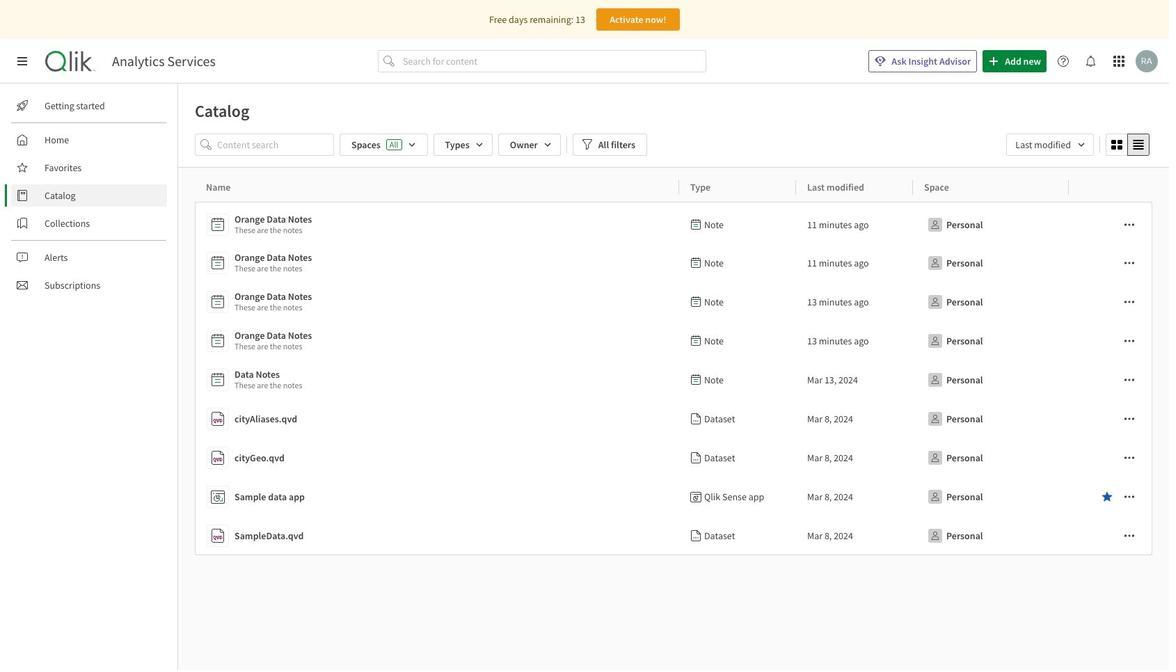 Task type: describe. For each thing, give the bounding box(es) containing it.
1 more actions image from the top
[[1124, 219, 1135, 230]]

3 more actions image from the top
[[1124, 413, 1135, 424]]

2 more actions image from the top
[[1124, 296, 1135, 308]]

filters region
[[178, 131, 1169, 167]]

1 more actions image from the top
[[1124, 257, 1135, 269]]

list view image
[[1133, 139, 1144, 150]]

5 more actions image from the top
[[1124, 491, 1135, 502]]



Task type: vqa. For each thing, say whether or not it's contained in the screenshot.
tile view image
yes



Task type: locate. For each thing, give the bounding box(es) containing it.
1 vertical spatial more actions image
[[1124, 374, 1135, 385]]

6 more actions image from the top
[[1124, 530, 1135, 541]]

2 more actions image from the top
[[1124, 374, 1135, 385]]

0 vertical spatial more actions image
[[1124, 257, 1135, 269]]

more actions image
[[1124, 257, 1135, 269], [1124, 374, 1135, 385], [1124, 413, 1135, 424]]

ruby anderson image
[[1136, 50, 1158, 72]]

Search for content text field
[[400, 50, 706, 72]]

cell
[[679, 202, 796, 244], [796, 202, 913, 244], [913, 202, 1069, 244], [1069, 202, 1153, 244], [679, 244, 796, 283], [796, 244, 913, 283], [913, 244, 1069, 283], [1069, 244, 1153, 283], [679, 283, 796, 321], [796, 283, 913, 321], [913, 283, 1069, 321], [1069, 283, 1153, 321], [679, 321, 796, 360], [796, 321, 913, 360], [913, 321, 1069, 360], [1069, 321, 1153, 360], [679, 360, 796, 399], [796, 360, 913, 399], [913, 360, 1069, 399], [1069, 360, 1153, 399], [679, 399, 796, 438], [796, 399, 913, 438], [913, 399, 1069, 438], [1069, 399, 1153, 438], [679, 438, 796, 477], [796, 438, 913, 477], [913, 438, 1069, 477], [1069, 438, 1153, 477], [679, 477, 796, 516], [796, 477, 913, 516], [913, 477, 1069, 516], [1069, 477, 1153, 516], [679, 516, 796, 555], [796, 516, 913, 555], [913, 516, 1069, 555], [1069, 516, 1153, 555]]

tile view image
[[1111, 139, 1122, 150]]

analytics services element
[[112, 53, 216, 70]]

none field inside filters region
[[1006, 134, 1094, 156]]

4 more actions image from the top
[[1124, 452, 1135, 463]]

Content search text field
[[217, 134, 334, 156]]

remove from favorites image
[[1102, 491, 1113, 502]]

3 more actions image from the top
[[1124, 335, 1135, 347]]

2 vertical spatial more actions image
[[1124, 413, 1135, 424]]

navigation pane element
[[0, 89, 177, 302]]

None field
[[1006, 134, 1094, 156]]

switch view group
[[1106, 134, 1150, 156]]

close sidebar menu image
[[17, 56, 28, 67]]

more actions image
[[1124, 219, 1135, 230], [1124, 296, 1135, 308], [1124, 335, 1135, 347], [1124, 452, 1135, 463], [1124, 491, 1135, 502], [1124, 530, 1135, 541]]



